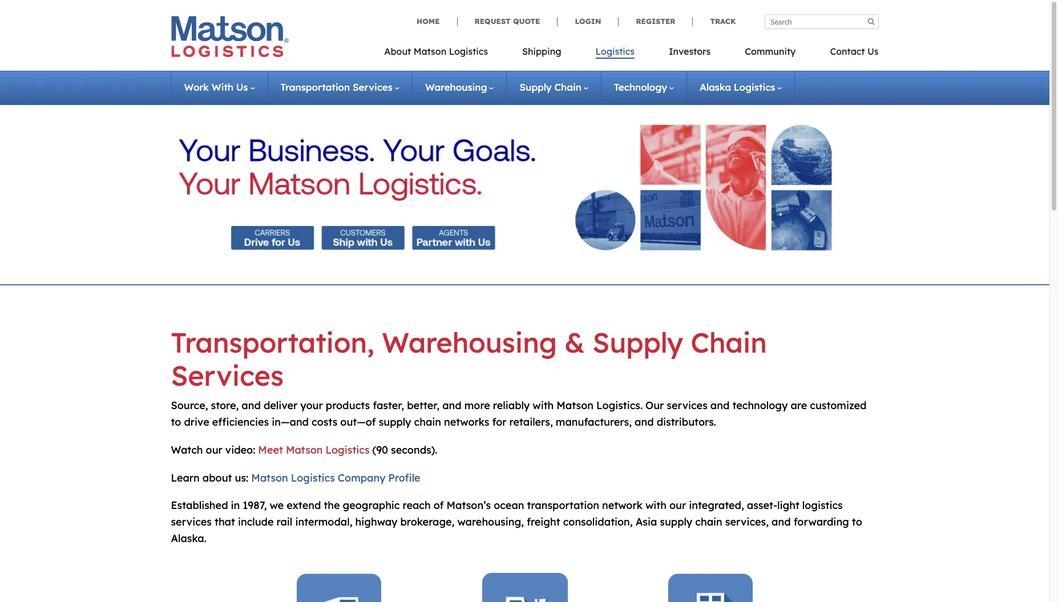 Task type: describe. For each thing, give the bounding box(es) containing it.
home link
[[417, 17, 457, 26]]

supply chain link
[[520, 81, 589, 93]]

services, and
[[726, 516, 791, 529]]

watch our video: meet matson logistics (90 seconds).
[[171, 444, 438, 457]]

about
[[203, 471, 232, 485]]

search image
[[868, 18, 875, 25]]

retailers,
[[510, 416, 553, 429]]

transportation services link
[[281, 81, 400, 93]]

intermodal,
[[295, 516, 353, 529]]

about
[[384, 46, 411, 57]]

transportation, warehousing & supply chain services
[[171, 326, 767, 393]]

request quote
[[475, 17, 540, 26]]

shipping link
[[505, 42, 579, 66]]

watch
[[171, 444, 203, 457]]

drive
[[184, 416, 209, 429]]

established
[[171, 499, 228, 512]]

logistics link
[[579, 42, 652, 66]]

1987, we
[[243, 499, 284, 512]]

about matson logistics link
[[384, 42, 505, 66]]

costs
[[312, 416, 338, 429]]

asset-
[[747, 499, 778, 512]]

chain inside transportation, warehousing & supply chain services
[[691, 326, 767, 360]]

your
[[301, 399, 323, 412]]

work with us
[[184, 81, 248, 93]]

faster,
[[373, 399, 404, 412]]

contact us
[[831, 46, 879, 57]]

meet matson logistics link
[[258, 444, 370, 457]]

network
[[602, 499, 643, 512]]

track
[[711, 17, 736, 26]]

matson up learn about us: matson logistics company profile in the left bottom of the page
[[286, 444, 323, 457]]

matson logistics company profile link
[[251, 471, 421, 485]]

us:
[[235, 471, 248, 485]]

brokerage,
[[401, 516, 455, 529]]

login link
[[558, 17, 619, 26]]

and up efficiencies
[[242, 399, 261, 412]]

0 horizontal spatial our
[[206, 444, 223, 457]]

about matson logistics
[[384, 46, 488, 57]]

investors link
[[652, 42, 728, 66]]

more
[[465, 399, 490, 412]]

source,
[[171, 399, 208, 412]]

contact
[[831, 46, 865, 57]]

and up networks
[[443, 399, 462, 412]]

1 horizontal spatial services
[[353, 81, 393, 93]]

with
[[212, 81, 234, 93]]

reach
[[403, 499, 431, 512]]

are
[[791, 399, 808, 412]]

forwarding
[[794, 516, 850, 529]]

services inside source, store, and deliver your products faster, better, and more reliably with matson logistics. our services and technology are customized to drive efficiencies in—and costs out—of supply chain networks for retailers, manufacturers, and distributors.
[[667, 399, 708, 412]]

alaska logistics
[[700, 81, 776, 93]]

request
[[475, 17, 511, 26]]

logistics down the community 'link'
[[734, 81, 776, 93]]

chain inside source, store, and deliver your products faster, better, and more reliably with matson logistics. our services and technology are customized to drive efficiencies in—and costs out—of supply chain networks for retailers, manufacturers, and distributors.
[[414, 416, 441, 429]]

highway brokerage, intermodal rail, warehousing, forwarding image
[[179, 112, 871, 264]]

community link
[[728, 42, 813, 66]]

meet
[[258, 444, 283, 457]]

video:
[[225, 444, 255, 457]]

consolidation,
[[563, 516, 633, 529]]

alaska logistics link
[[700, 81, 783, 93]]

supply inside source, store, and deliver your products faster, better, and more reliably with matson logistics. our services and technology are customized to drive efficiencies in—and costs out—of supply chain networks for retailers, manufacturers, and distributors.
[[379, 416, 411, 429]]

freight
[[527, 516, 561, 529]]

asia
[[636, 516, 657, 529]]

learn about us: matson logistics company profile
[[171, 471, 421, 485]]

logistics up extend the
[[291, 471, 335, 485]]

in
[[231, 499, 240, 512]]

login
[[575, 17, 602, 26]]

transportation services
[[281, 81, 393, 93]]

matson logistics image
[[171, 16, 289, 57]]

and up distributors.
[[711, 399, 730, 412]]

us inside top menu navigation
[[868, 46, 879, 57]]

integrated,
[[689, 499, 745, 512]]

work with us link
[[184, 81, 255, 93]]

transportation
[[281, 81, 350, 93]]

investors
[[669, 46, 711, 57]]

supply chain
[[520, 81, 582, 93]]

&
[[565, 326, 585, 360]]

warehousing,
[[458, 516, 524, 529]]

supply inside transportation, warehousing & supply chain services
[[593, 326, 684, 360]]

light
[[778, 499, 800, 512]]

work
[[184, 81, 209, 93]]

better,
[[407, 399, 440, 412]]

reliably
[[493, 399, 530, 412]]

chain inside established in 1987, we extend the geographic reach of matson's ocean transportation network with our integrated, asset-light logistics services that include rail intermodal, highway brokerage, warehousing, freight consolidation, asia supply chain services, and forwarding to alaska.
[[696, 516, 723, 529]]

products
[[326, 399, 370, 412]]

matson down meet
[[251, 471, 288, 485]]

of
[[434, 499, 444, 512]]



Task type: vqa. For each thing, say whether or not it's contained in the screenshot.
top supply
yes



Task type: locate. For each thing, give the bounding box(es) containing it.
0 vertical spatial our
[[206, 444, 223, 457]]

us right with
[[236, 81, 248, 93]]

transportation
[[527, 499, 600, 512]]

source, store, and deliver your products faster, better, and more reliably with matson logistics. our services and technology are customized to drive efficiencies in—and costs out—of supply chain networks for retailers, manufacturers, and distributors.
[[171, 399, 867, 429]]

services up alaska.
[[171, 516, 212, 529]]

1 horizontal spatial us
[[868, 46, 879, 57]]

1 vertical spatial chain
[[696, 516, 723, 529]]

our left 'video:'
[[206, 444, 223, 457]]

our
[[646, 399, 664, 412]]

with for reliably
[[533, 399, 554, 412]]

chain down integrated,
[[696, 516, 723, 529]]

with up asia
[[646, 499, 667, 512]]

warehousing inside transportation, warehousing & supply chain services
[[382, 326, 557, 360]]

with
[[533, 399, 554, 412], [646, 499, 667, 512]]

0 horizontal spatial with
[[533, 399, 554, 412]]

request quote link
[[457, 17, 558, 26]]

1 vertical spatial our
[[670, 499, 687, 512]]

logistics
[[803, 499, 843, 512]]

logistics inside logistics "link"
[[596, 46, 635, 57]]

matson down home
[[414, 46, 447, 57]]

technology link
[[614, 81, 674, 93]]

learn
[[171, 471, 200, 485]]

services inside established in 1987, we extend the geographic reach of matson's ocean transportation network with our integrated, asset-light logistics services that include rail intermodal, highway brokerage, warehousing, freight consolidation, asia supply chain services, and forwarding to alaska.
[[171, 516, 212, 529]]

distributors.
[[657, 416, 717, 429]]

logistics inside about matson logistics link
[[449, 46, 488, 57]]

logistics up warehousing link
[[449, 46, 488, 57]]

our inside established in 1987, we extend the geographic reach of matson's ocean transportation network with our integrated, asset-light logistics services that include rail intermodal, highway brokerage, warehousing, freight consolidation, asia supply chain services, and forwarding to alaska.
[[670, 499, 687, 512]]

logistics
[[449, 46, 488, 57], [596, 46, 635, 57], [734, 81, 776, 93], [326, 444, 370, 457], [291, 471, 335, 485]]

Search search field
[[765, 14, 879, 29]]

supply right asia
[[660, 516, 693, 529]]

0 horizontal spatial us
[[236, 81, 248, 93]]

technology
[[733, 399, 788, 412]]

top menu navigation
[[384, 42, 879, 66]]

for
[[493, 416, 507, 429]]

to right 'forwarding' at bottom right
[[852, 516, 863, 529]]

0 vertical spatial services
[[667, 399, 708, 412]]

services down about
[[353, 81, 393, 93]]

our left integrated,
[[670, 499, 687, 512]]

with inside source, store, and deliver your products faster, better, and more reliably with matson logistics. our services and technology are customized to drive efficiencies in—and costs out—of supply chain networks for retailers, manufacturers, and distributors.
[[533, 399, 554, 412]]

0 vertical spatial with
[[533, 399, 554, 412]]

1 horizontal spatial with
[[646, 499, 667, 512]]

1 vertical spatial services
[[171, 358, 284, 393]]

technology
[[614, 81, 668, 93]]

logistics down out—of on the left bottom
[[326, 444, 370, 457]]

company
[[338, 471, 386, 485]]

us right contact
[[868, 46, 879, 57]]

extend the
[[287, 499, 340, 512]]

track link
[[693, 17, 736, 26]]

0 vertical spatial to
[[171, 416, 181, 429]]

shipping
[[523, 46, 562, 57]]

None search field
[[765, 14, 879, 29]]

matson's
[[447, 499, 491, 512]]

0 vertical spatial us
[[868, 46, 879, 57]]

profile
[[389, 471, 421, 485]]

0 vertical spatial chain
[[414, 416, 441, 429]]

seconds).
[[391, 444, 438, 457]]

0 horizontal spatial services
[[171, 516, 212, 529]]

1 vertical spatial supply
[[660, 516, 693, 529]]

alaska
[[700, 81, 732, 93]]

to left drive
[[171, 416, 181, 429]]

1 horizontal spatial to
[[852, 516, 863, 529]]

that
[[215, 516, 235, 529]]

transportation,
[[171, 326, 375, 360]]

home
[[417, 17, 440, 26]]

customized
[[811, 399, 867, 412]]

1 vertical spatial chain
[[691, 326, 767, 360]]

and
[[242, 399, 261, 412], [443, 399, 462, 412], [711, 399, 730, 412], [635, 416, 654, 429]]

services
[[353, 81, 393, 93], [171, 358, 284, 393]]

matson up 'manufacturers,'
[[557, 399, 594, 412]]

geographic
[[343, 499, 400, 512]]

to inside source, store, and deliver your products faster, better, and more reliably with matson logistics. our services and technology are customized to drive efficiencies in—and costs out—of supply chain networks for retailers, manufacturers, and distributors.
[[171, 416, 181, 429]]

0 horizontal spatial supply
[[379, 416, 411, 429]]

1 horizontal spatial supply
[[660, 516, 693, 529]]

community
[[745, 46, 796, 57]]

0 horizontal spatial to
[[171, 416, 181, 429]]

1 vertical spatial with
[[646, 499, 667, 512]]

services inside transportation, warehousing & supply chain services
[[171, 358, 284, 393]]

1 horizontal spatial chain
[[696, 516, 723, 529]]

0 vertical spatial services
[[353, 81, 393, 93]]

store,
[[211, 399, 239, 412]]

quote
[[513, 17, 540, 26]]

with for network
[[646, 499, 667, 512]]

chain
[[414, 416, 441, 429], [696, 516, 723, 529]]

with inside established in 1987, we extend the geographic reach of matson's ocean transportation network with our integrated, asset-light logistics services that include rail intermodal, highway brokerage, warehousing, freight consolidation, asia supply chain services, and forwarding to alaska.
[[646, 499, 667, 512]]

1 horizontal spatial our
[[670, 499, 687, 512]]

register
[[636, 17, 676, 26]]

ocean
[[494, 499, 525, 512]]

1 vertical spatial warehousing
[[382, 326, 557, 360]]

1 vertical spatial us
[[236, 81, 248, 93]]

1 horizontal spatial services
[[667, 399, 708, 412]]

0 horizontal spatial services
[[171, 358, 284, 393]]

to inside established in 1987, we extend the geographic reach of matson's ocean transportation network with our integrated, asset-light logistics services that include rail intermodal, highway brokerage, warehousing, freight consolidation, asia supply chain services, and forwarding to alaska.
[[852, 516, 863, 529]]

logistics down login
[[596, 46, 635, 57]]

1 horizontal spatial supply
[[593, 326, 684, 360]]

services
[[667, 399, 708, 412], [171, 516, 212, 529]]

matson inside source, store, and deliver your products faster, better, and more reliably with matson logistics. our services and technology are customized to drive efficiencies in—and costs out—of supply chain networks for retailers, manufacturers, and distributors.
[[557, 399, 594, 412]]

highway
[[356, 516, 398, 529]]

1 vertical spatial supply
[[593, 326, 684, 360]]

(90
[[373, 444, 388, 457]]

and down our
[[635, 416, 654, 429]]

in—and
[[272, 416, 309, 429]]

1 vertical spatial to
[[852, 516, 863, 529]]

0 horizontal spatial supply
[[520, 81, 552, 93]]

deliver
[[264, 399, 298, 412]]

supply down faster,
[[379, 416, 411, 429]]

warehousing link
[[425, 81, 494, 93]]

matson inside top menu navigation
[[414, 46, 447, 57]]

0 vertical spatial supply
[[379, 416, 411, 429]]

networks
[[444, 416, 490, 429]]

rail
[[277, 516, 293, 529]]

include
[[238, 516, 274, 529]]

0 horizontal spatial chain
[[555, 81, 582, 93]]

matson
[[414, 46, 447, 57], [557, 399, 594, 412], [286, 444, 323, 457], [251, 471, 288, 485]]

manufacturers,
[[556, 416, 632, 429]]

supply inside established in 1987, we extend the geographic reach of matson's ocean transportation network with our integrated, asset-light logistics services that include rail intermodal, highway brokerage, warehousing, freight consolidation, asia supply chain services, and forwarding to alaska.
[[660, 516, 693, 529]]

established in 1987, we extend the geographic reach of matson's ocean transportation network with our integrated, asset-light logistics services that include rail intermodal, highway brokerage, warehousing, freight consolidation, asia supply chain services, and forwarding to alaska.
[[171, 499, 863, 545]]

0 vertical spatial chain
[[555, 81, 582, 93]]

our
[[206, 444, 223, 457], [670, 499, 687, 512]]

to
[[171, 416, 181, 429], [852, 516, 863, 529]]

efficiencies
[[212, 416, 269, 429]]

0 horizontal spatial chain
[[414, 416, 441, 429]]

out—of
[[341, 416, 376, 429]]

1 horizontal spatial chain
[[691, 326, 767, 360]]

with up retailers,
[[533, 399, 554, 412]]

services up store,
[[171, 358, 284, 393]]

chain down better,
[[414, 416, 441, 429]]

1 vertical spatial services
[[171, 516, 212, 529]]

0 vertical spatial warehousing
[[425, 81, 487, 93]]

0 vertical spatial supply
[[520, 81, 552, 93]]

logistics.
[[597, 399, 643, 412]]

matson logistics less than truckload icon image
[[482, 573, 568, 602]]

register link
[[619, 17, 693, 26]]

services up distributors.
[[667, 399, 708, 412]]

alaska.
[[171, 532, 207, 545]]



